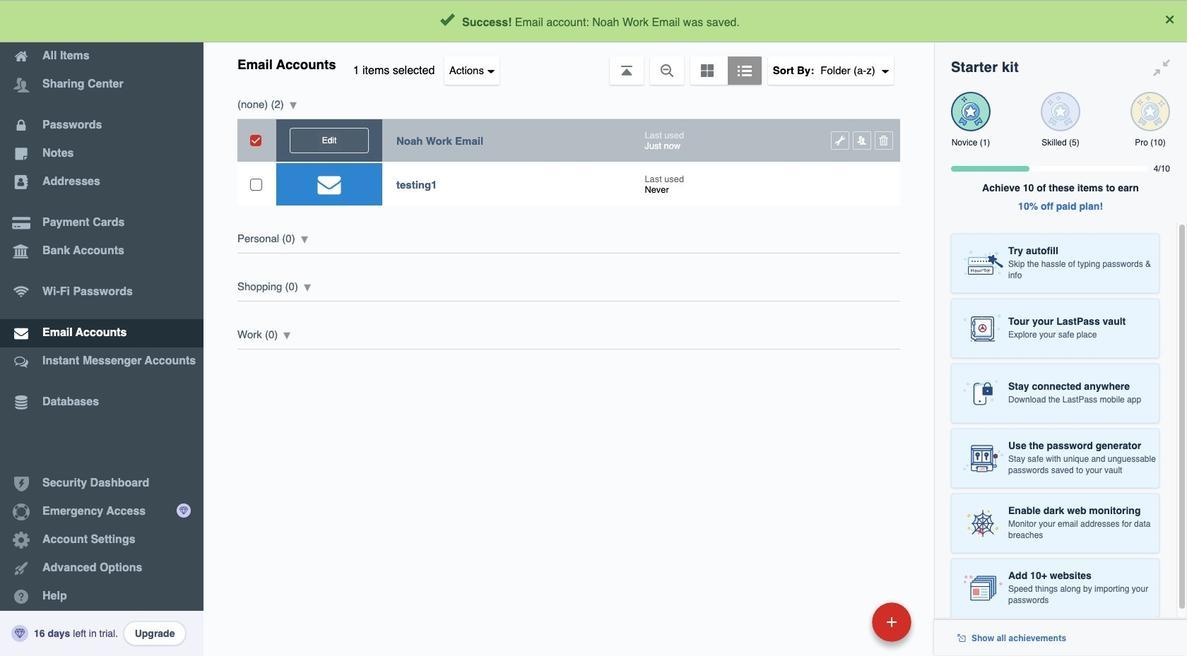 Task type: locate. For each thing, give the bounding box(es) containing it.
new item navigation
[[775, 599, 920, 657]]

new item element
[[775, 602, 917, 643]]

alert
[[0, 0, 1188, 42]]

vault options navigation
[[204, 42, 935, 85]]



Task type: describe. For each thing, give the bounding box(es) containing it.
search my vault text field
[[341, 6, 906, 37]]

Search search field
[[341, 6, 906, 37]]

main navigation navigation
[[0, 0, 204, 657]]



